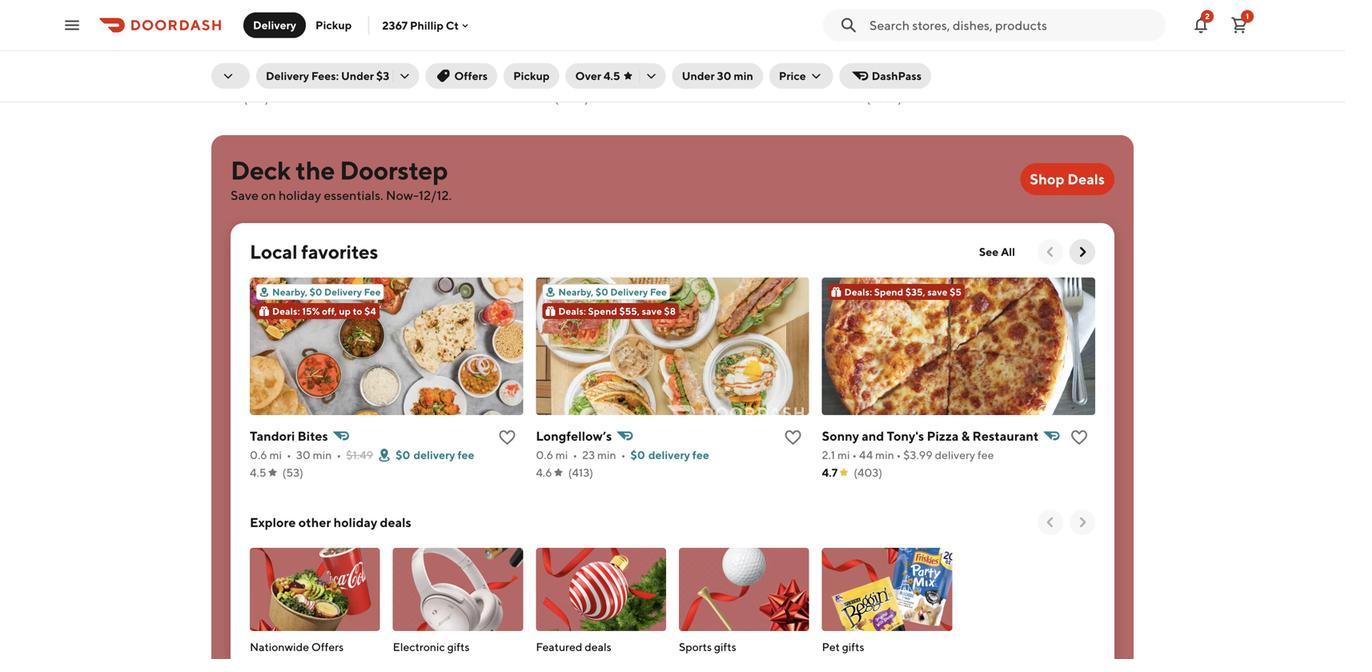 Task type: describe. For each thing, give the bounding box(es) containing it.
phillip
[[410, 19, 444, 32]]

• right 19
[[598, 74, 603, 87]]

deals: for tandori bites
[[272, 306, 300, 317]]

$2.99 for 7-eleven
[[605, 74, 634, 87]]

28
[[872, 74, 885, 87]]

(403)
[[854, 466, 883, 480]]

ct
[[446, 19, 459, 32]]

explore
[[250, 515, 296, 530]]

• right 23
[[621, 449, 626, 462]]

pickup for rightmost the pickup button
[[513, 69, 550, 82]]

and
[[862, 429, 884, 444]]

fee for wawa
[[369, 74, 385, 87]]

$8
[[664, 306, 676, 317]]

1 horizontal spatial pickup button
[[504, 63, 559, 89]]

nearby, for tandori bites
[[272, 287, 308, 298]]

see
[[979, 245, 999, 259]]

local favorites
[[250, 241, 378, 263]]

now-
[[386, 188, 419, 203]]

$1.49
[[346, 449, 373, 462]]

Store search: begin typing to search for stores available on DoorDash text field
[[870, 16, 1156, 34]]

save for $35,
[[928, 287, 948, 298]]

nationwide offers link
[[250, 525, 380, 660]]

(413)
[[568, 466, 593, 480]]

4.7 for sonny
[[822, 466, 838, 480]]

gifts for electronic gifts
[[447, 641, 470, 654]]

price button
[[769, 63, 833, 89]]

local favorites link
[[250, 239, 378, 265]]

$3
[[376, 69, 389, 82]]

2367
[[382, 19, 408, 32]]

pet gifts link
[[822, 525, 952, 660]]

0.6 mi • 23 min • $0 delivery fee
[[536, 449, 709, 462]]

save
[[231, 188, 259, 203]]

min for 0.6 mi • 30 min •
[[313, 449, 332, 462]]

min for 1.2 mi • 28 min • $2.99 delivery fee
[[887, 74, 906, 87]]

mi for 7-eleven
[[542, 74, 554, 87]]

fee for tandori bites
[[364, 287, 381, 298]]

1.2
[[835, 74, 848, 87]]

sports
[[679, 641, 712, 654]]

1 button
[[1224, 9, 1256, 41]]

featured deals link
[[536, 525, 666, 660]]

4.4
[[211, 92, 228, 105]]

under inside 'button'
[[682, 69, 715, 82]]

tony's
[[887, 429, 924, 444]]

local
[[250, 241, 297, 263]]

nearby, $0 delivery fee for longfellow's
[[558, 287, 667, 298]]

nationwide offers
[[250, 641, 344, 654]]

0 horizontal spatial pickup button
[[306, 12, 361, 38]]

deck the doorstep save on holiday essentials. now-12/12.
[[231, 155, 452, 203]]

wawa
[[211, 54, 248, 69]]

under 30 min
[[682, 69, 753, 82]]

the
[[296, 155, 335, 185]]

15%
[[302, 306, 320, 317]]

$0 right 23
[[631, 449, 645, 462]]

0 horizontal spatial 30
[[296, 449, 311, 462]]

deals
[[1068, 171, 1105, 188]]

fees:
[[311, 69, 339, 82]]

mi down longfellow's
[[556, 449, 568, 462]]

quickchek
[[835, 54, 903, 69]]

0.7 mi • 19 min • $2.99 delivery fee
[[523, 74, 696, 87]]

electronic
[[393, 641, 445, 654]]

mi for quickchek
[[850, 74, 863, 87]]

tandori bites
[[250, 429, 328, 444]]

(970+)
[[555, 92, 589, 105]]

off,
[[322, 306, 337, 317]]

0.6 for tandori bites
[[250, 449, 267, 462]]

• left 44
[[852, 449, 857, 462]]

$0 right $1.49
[[396, 449, 410, 462]]

over 4.5
[[575, 69, 620, 82]]

4.6
[[536, 466, 552, 480]]

2.1
[[822, 449, 835, 462]]

• right 28
[[909, 74, 913, 87]]

fee for longfellow's
[[650, 287, 667, 298]]

2.4 mi • 29 min • $2.99 delivery fee
[[211, 74, 385, 87]]

spend for $35,
[[874, 287, 903, 298]]

favorites
[[301, 241, 378, 263]]

nearby, for longfellow's
[[558, 287, 594, 298]]

23
[[582, 449, 595, 462]]

2367 phillip ct button
[[382, 19, 472, 32]]

click to add this store to your saved list image for tandori bites
[[498, 428, 517, 448]]

featured
[[536, 641, 582, 654]]

(53)
[[282, 466, 303, 480]]

delivery inside button
[[253, 18, 296, 32]]

explore other holiday deals
[[250, 515, 411, 530]]

click to add this store to your saved list image for sonny and tony's pizza & restaurant
[[1070, 428, 1089, 448]]

mi down the "tandori"
[[269, 449, 282, 462]]

fee for quickchek
[[990, 74, 1006, 87]]

0.7
[[523, 74, 540, 87]]

see all
[[979, 245, 1015, 259]]

• right 29
[[288, 74, 292, 87]]

• left "$3.99"
[[897, 449, 901, 462]]

fee for 7-eleven
[[679, 74, 696, 87]]

essentials.
[[324, 188, 383, 203]]

4.2
[[835, 92, 851, 105]]

under 30 min button
[[672, 63, 763, 89]]

featured deals
[[536, 641, 612, 654]]

dashpass button
[[840, 63, 931, 89]]

tandori
[[250, 429, 295, 444]]

fee for sonny and tony's pizza & restaurant
[[978, 449, 994, 462]]

2.4
[[211, 74, 227, 87]]

next button of carousel image
[[1075, 515, 1091, 531]]

1 vertical spatial holiday
[[334, 515, 377, 530]]

electronic gifts
[[393, 641, 470, 654]]

4.7 for 7-
[[523, 92, 539, 105]]

up
[[339, 306, 351, 317]]

sports gifts
[[679, 641, 736, 654]]

on
[[261, 188, 276, 203]]

$4
[[364, 306, 376, 317]]

sports gifts link
[[679, 525, 809, 660]]

1
[[1246, 12, 1249, 21]]

gifts for pet gifts
[[842, 641, 864, 654]]

$0 delivery fee
[[396, 449, 474, 462]]



Task type: vqa. For each thing, say whether or not it's contained in the screenshot.
1st Fee from right
yes



Task type: locate. For each thing, give the bounding box(es) containing it.
deals: 15% off, up to $4
[[272, 306, 376, 317]]

holiday right other
[[334, 515, 377, 530]]

$0 up the 15%
[[310, 287, 322, 298]]

deals: left $55,
[[558, 306, 586, 317]]

offers right nationwide
[[311, 641, 344, 654]]

min
[[734, 69, 753, 82], [266, 74, 285, 87], [577, 74, 596, 87], [887, 74, 906, 87], [313, 449, 332, 462], [597, 449, 616, 462], [875, 449, 894, 462]]

0 horizontal spatial deals
[[380, 515, 411, 530]]

pet gifts
[[822, 641, 864, 654]]

2
[[1205, 12, 1210, 21]]

29
[[251, 74, 264, 87]]

0 horizontal spatial nearby, $0 delivery fee
[[272, 287, 381, 298]]

4.5 left the (53)
[[250, 466, 266, 480]]

click to add this store to your saved list image left the sonny
[[784, 428, 803, 448]]

delivery for quickchek
[[947, 74, 987, 87]]

min right 23
[[597, 449, 616, 462]]

7-
[[523, 54, 535, 69]]

1 $2.99 from the left
[[295, 74, 324, 87]]

1 horizontal spatial holiday
[[334, 515, 377, 530]]

0 horizontal spatial click to add this store to your saved list image
[[796, 54, 816, 73]]

$2.99 right 29
[[295, 74, 324, 87]]

gifts
[[447, 641, 470, 654], [714, 641, 736, 654], [842, 641, 864, 654]]

30 left price
[[717, 69, 732, 82]]

previous button of carousel image
[[1043, 244, 1059, 260]]

delivery
[[326, 74, 367, 87], [636, 74, 677, 87], [947, 74, 987, 87], [414, 449, 455, 462], [648, 449, 690, 462], [935, 449, 975, 462]]

nearby, $0 delivery fee for tandori bites
[[272, 287, 381, 298]]

0 horizontal spatial $2.99
[[295, 74, 324, 87]]

shop
[[1030, 171, 1065, 188]]

mi right 1.2
[[850, 74, 863, 87]]

0.6 mi • 30 min •
[[250, 449, 341, 462]]

2 nearby, $0 delivery fee from the left
[[558, 287, 667, 298]]

1 0.6 from the left
[[250, 449, 267, 462]]

1 vertical spatial click to add this store to your saved list image
[[1070, 428, 1089, 448]]

open menu image
[[62, 16, 82, 35]]

1 horizontal spatial deals
[[585, 641, 612, 654]]

• left $1.49
[[337, 449, 341, 462]]

electronic gifts link
[[393, 525, 523, 660]]

nationwide
[[250, 641, 309, 654]]

holiday down the
[[279, 188, 321, 203]]

delivery button
[[243, 12, 306, 38]]

deals: for longfellow's
[[558, 306, 586, 317]]

longfellow's
[[536, 429, 612, 444]]

mi right 0.7
[[542, 74, 554, 87]]

0 horizontal spatial deals:
[[272, 306, 300, 317]]

deals right featured
[[585, 641, 612, 654]]

min for 0.7 mi • 19 min • $2.99 delivery fee
[[577, 74, 596, 87]]

1 nearby, from the left
[[272, 287, 308, 298]]

min for 2.4 mi • 29 min • $2.99 delivery fee
[[266, 74, 285, 87]]

pickup button up delivery fees: under $3
[[306, 12, 361, 38]]

0 horizontal spatial nearby,
[[272, 287, 308, 298]]

0.6 down the "tandori"
[[250, 449, 267, 462]]

4.7
[[523, 92, 539, 105], [822, 466, 838, 480]]

2 fee from the left
[[650, 287, 667, 298]]

4.5 inside button
[[604, 69, 620, 82]]

(850+)
[[867, 92, 902, 105]]

gifts right electronic
[[447, 641, 470, 654]]

1 gifts from the left
[[447, 641, 470, 654]]

$35,
[[906, 287, 926, 298]]

1 horizontal spatial 4.7
[[822, 466, 838, 480]]

1 horizontal spatial $2.99
[[605, 74, 634, 87]]

• up the (53)
[[287, 449, 291, 462]]

1 horizontal spatial under
[[682, 69, 715, 82]]

spend left $55,
[[588, 306, 617, 317]]

mi for sonny and tony's pizza & restaurant
[[838, 449, 850, 462]]

$5
[[950, 287, 962, 298]]

click to add this store to your saved list image for wawa
[[485, 54, 504, 73]]

1 vertical spatial 4.5
[[250, 466, 266, 480]]

2 horizontal spatial $2.99
[[915, 74, 945, 87]]

min right 29
[[266, 74, 285, 87]]

1 under from the left
[[341, 69, 374, 82]]

2 items, open order cart image
[[1230, 16, 1249, 35]]

1 vertical spatial pickup
[[513, 69, 550, 82]]

$2.99
[[295, 74, 324, 87], [605, 74, 634, 87], [915, 74, 945, 87]]

(381)
[[244, 92, 269, 105]]

gifts for sports gifts
[[714, 641, 736, 654]]

all
[[1001, 245, 1015, 259]]

• left 28
[[865, 74, 870, 87]]

pickup
[[316, 18, 352, 32], [513, 69, 550, 82]]

mi right 2.4
[[229, 74, 242, 87]]

0.6
[[250, 449, 267, 462], [536, 449, 553, 462]]

2 gifts from the left
[[714, 641, 736, 654]]

1 vertical spatial spend
[[588, 306, 617, 317]]

1 horizontal spatial pickup
[[513, 69, 550, 82]]

deals: left $35,
[[845, 287, 872, 298]]

$2.99 for wawa
[[295, 74, 324, 87]]

$0 up deals: spend $55, save $8
[[596, 287, 608, 298]]

30 inside 'button'
[[717, 69, 732, 82]]

1 horizontal spatial 0.6
[[536, 449, 553, 462]]

30 up the (53)
[[296, 449, 311, 462]]

1 vertical spatial offers
[[311, 641, 344, 654]]

offers inside 'button'
[[454, 69, 488, 82]]

1 horizontal spatial fee
[[650, 287, 667, 298]]

save left $5
[[928, 287, 948, 298]]

0 vertical spatial 4.5
[[604, 69, 620, 82]]

1 horizontal spatial gifts
[[714, 641, 736, 654]]

click to add this store to your saved list image left 7-
[[485, 54, 504, 73]]

0 vertical spatial offers
[[454, 69, 488, 82]]

3 $2.99 from the left
[[915, 74, 945, 87]]

$2.99 for quickchek
[[915, 74, 945, 87]]

0 horizontal spatial under
[[341, 69, 374, 82]]

offers
[[454, 69, 488, 82], [311, 641, 344, 654]]

0 vertical spatial 30
[[717, 69, 732, 82]]

delivery for sonny and tony's pizza & restaurant
[[935, 449, 975, 462]]

delivery for 7-eleven
[[636, 74, 677, 87]]

0 horizontal spatial 0.6
[[250, 449, 267, 462]]

1 horizontal spatial deals:
[[558, 306, 586, 317]]

2.1 mi • 44 min • $3.99 delivery fee
[[822, 449, 994, 462]]

0 vertical spatial holiday
[[279, 188, 321, 203]]

0 horizontal spatial pickup
[[316, 18, 352, 32]]

nearby,
[[272, 287, 308, 298], [558, 287, 594, 298]]

19
[[563, 74, 575, 87]]

sonny and tony's pizza & restaurant
[[822, 429, 1039, 444]]

1 horizontal spatial click to add this store to your saved list image
[[1070, 428, 1089, 448]]

pickup up delivery fees: under $3
[[316, 18, 352, 32]]

click to add this store to your saved list image left longfellow's
[[498, 428, 517, 448]]

0 vertical spatial deals
[[380, 515, 411, 530]]

click to add this store to your saved list image
[[796, 54, 816, 73], [1070, 428, 1089, 448]]

2 nearby, from the left
[[558, 287, 594, 298]]

7-eleven
[[523, 54, 576, 69]]

4.7 down "2.1"
[[822, 466, 838, 480]]

click to add this store to your saved list image left quickchek
[[796, 54, 816, 73]]

offers button
[[425, 63, 497, 89]]

0 horizontal spatial 4.7
[[523, 92, 539, 105]]

2 under from the left
[[682, 69, 715, 82]]

0 horizontal spatial save
[[642, 306, 662, 317]]

0.6 for longfellow's
[[536, 449, 553, 462]]

0 horizontal spatial fee
[[364, 287, 381, 298]]

deck
[[231, 155, 291, 185]]

$2.99 right 28
[[915, 74, 945, 87]]

pickup button
[[306, 12, 361, 38], [504, 63, 559, 89]]

save left $8
[[642, 306, 662, 317]]

gifts right sports
[[714, 641, 736, 654]]

see all link
[[970, 239, 1025, 265]]

1 horizontal spatial save
[[928, 287, 948, 298]]

min right 28
[[887, 74, 906, 87]]

min left price
[[734, 69, 753, 82]]

save for $55,
[[642, 306, 662, 317]]

holiday inside deck the doorstep save on holiday essentials. now-12/12.
[[279, 188, 321, 203]]

0 horizontal spatial 4.5
[[250, 466, 266, 480]]

over 4.5 button
[[566, 63, 666, 89]]

min for 0.6 mi • 23 min • $0 delivery fee
[[597, 449, 616, 462]]

4.5
[[604, 69, 620, 82], [250, 466, 266, 480]]

4.7 down 0.7
[[523, 92, 539, 105]]

delivery up up
[[324, 287, 362, 298]]

0 vertical spatial save
[[928, 287, 948, 298]]

0 vertical spatial spend
[[874, 287, 903, 298]]

44
[[859, 449, 873, 462]]

doorstep
[[340, 155, 448, 185]]

min for 2.1 mi • 44 min • $3.99 delivery fee
[[875, 449, 894, 462]]

under
[[341, 69, 374, 82], [682, 69, 715, 82]]

pickup for the left the pickup button
[[316, 18, 352, 32]]

pickup button left 19
[[504, 63, 559, 89]]

1 horizontal spatial offers
[[454, 69, 488, 82]]

1 vertical spatial pickup button
[[504, 63, 559, 89]]

• left 29
[[244, 74, 249, 87]]

0 horizontal spatial holiday
[[279, 188, 321, 203]]

next button of carousel image
[[1075, 244, 1091, 260]]

nearby, $0 delivery fee up deals: 15% off, up to $4
[[272, 287, 381, 298]]

• left 23
[[573, 449, 578, 462]]

1 fee from the left
[[364, 287, 381, 298]]

1 horizontal spatial nearby,
[[558, 287, 594, 298]]

click to add this store to your saved list image right restaurant
[[1070, 428, 1089, 448]]

click to add this store to your saved list image for longfellow's
[[784, 428, 803, 448]]

delivery up 29
[[253, 18, 296, 32]]

0 horizontal spatial gifts
[[447, 641, 470, 654]]

nearby, up deals: spend $55, save $8
[[558, 287, 594, 298]]

0 vertical spatial pickup button
[[306, 12, 361, 38]]

fee up $4
[[364, 287, 381, 298]]

dashpass
[[872, 69, 922, 82]]

0 vertical spatial pickup
[[316, 18, 352, 32]]

1 nearby, $0 delivery fee from the left
[[272, 287, 381, 298]]

2 0.6 from the left
[[536, 449, 553, 462]]

min down bites
[[313, 449, 332, 462]]

delivery up $55,
[[610, 287, 648, 298]]

notification bell image
[[1192, 16, 1211, 35]]

1 horizontal spatial spend
[[874, 287, 903, 298]]

2367 phillip ct
[[382, 19, 459, 32]]

•
[[244, 74, 249, 87], [288, 74, 292, 87], [557, 74, 561, 87], [598, 74, 603, 87], [865, 74, 870, 87], [909, 74, 913, 87], [287, 449, 291, 462], [337, 449, 341, 462], [573, 449, 578, 462], [621, 449, 626, 462], [852, 449, 857, 462], [897, 449, 901, 462]]

other
[[299, 515, 331, 530]]

$3.99
[[903, 449, 933, 462]]

min right 44
[[875, 449, 894, 462]]

restaurant
[[973, 429, 1039, 444]]

0 vertical spatial click to add this store to your saved list image
[[796, 54, 816, 73]]

3 gifts from the left
[[842, 641, 864, 654]]

delivery fees: under $3
[[266, 69, 389, 82]]

sonny
[[822, 429, 859, 444]]

nearby, $0 delivery fee
[[272, 287, 381, 298], [558, 287, 667, 298]]

4.5 right over
[[604, 69, 620, 82]]

0 vertical spatial 4.7
[[523, 92, 539, 105]]

fee up $8
[[650, 287, 667, 298]]

1 vertical spatial save
[[642, 306, 662, 317]]

mi right "2.1"
[[838, 449, 850, 462]]

click to add this store to your saved list image for 7-eleven
[[796, 54, 816, 73]]

$55,
[[619, 306, 640, 317]]

1 horizontal spatial 30
[[717, 69, 732, 82]]

0.6 up 4.6
[[536, 449, 553, 462]]

offers down ct
[[454, 69, 488, 82]]

0 horizontal spatial offers
[[311, 641, 344, 654]]

0 horizontal spatial spend
[[588, 306, 617, 317]]

$2.99 right over
[[605, 74, 634, 87]]

$0
[[310, 287, 322, 298], [596, 287, 608, 298], [396, 449, 410, 462], [631, 449, 645, 462]]

over
[[575, 69, 601, 82]]

nearby, $0 delivery fee up deals: spend $55, save $8
[[558, 287, 667, 298]]

spend for $55,
[[588, 306, 617, 317]]

deals down $0 delivery fee
[[380, 515, 411, 530]]

1.2 mi • 28 min • $2.99 delivery fee
[[835, 74, 1006, 87]]

pizza
[[927, 429, 959, 444]]

1 vertical spatial 30
[[296, 449, 311, 462]]

shop deals link
[[1020, 163, 1115, 195]]

shop deals
[[1030, 171, 1105, 188]]

eleven
[[535, 54, 576, 69]]

bites
[[298, 429, 328, 444]]

click to add this store to your saved list image
[[485, 54, 504, 73], [498, 428, 517, 448], [784, 428, 803, 448]]

1 horizontal spatial 4.5
[[604, 69, 620, 82]]

mi for wawa
[[229, 74, 242, 87]]

2 horizontal spatial gifts
[[842, 641, 864, 654]]

2 horizontal spatial deals:
[[845, 287, 872, 298]]

spend left $35,
[[874, 287, 903, 298]]

1 vertical spatial 4.7
[[822, 466, 838, 480]]

previous button of carousel image
[[1043, 515, 1059, 531]]

nearby, up the 15%
[[272, 287, 308, 298]]

&
[[961, 429, 970, 444]]

delivery for wawa
[[326, 74, 367, 87]]

delivery
[[253, 18, 296, 32], [266, 69, 309, 82], [324, 287, 362, 298], [610, 287, 648, 298]]

price
[[779, 69, 806, 82]]

1 horizontal spatial nearby, $0 delivery fee
[[558, 287, 667, 298]]

1 vertical spatial deals
[[585, 641, 612, 654]]

pickup left 19
[[513, 69, 550, 82]]

delivery right 29
[[266, 69, 309, 82]]

fee
[[369, 74, 385, 87], [679, 74, 696, 87], [990, 74, 1006, 87], [458, 449, 474, 462], [692, 449, 709, 462], [978, 449, 994, 462]]

fee
[[364, 287, 381, 298], [650, 287, 667, 298]]

min inside 'button'
[[734, 69, 753, 82]]

deals: left the 15%
[[272, 306, 300, 317]]

gifts right pet
[[842, 641, 864, 654]]

2 $2.99 from the left
[[605, 74, 634, 87]]

min right 19
[[577, 74, 596, 87]]

• left 19
[[557, 74, 561, 87]]

12/12.
[[419, 188, 452, 203]]

30
[[717, 69, 732, 82], [296, 449, 311, 462]]

deals: spend $35, save $5
[[845, 287, 962, 298]]

pet
[[822, 641, 840, 654]]



